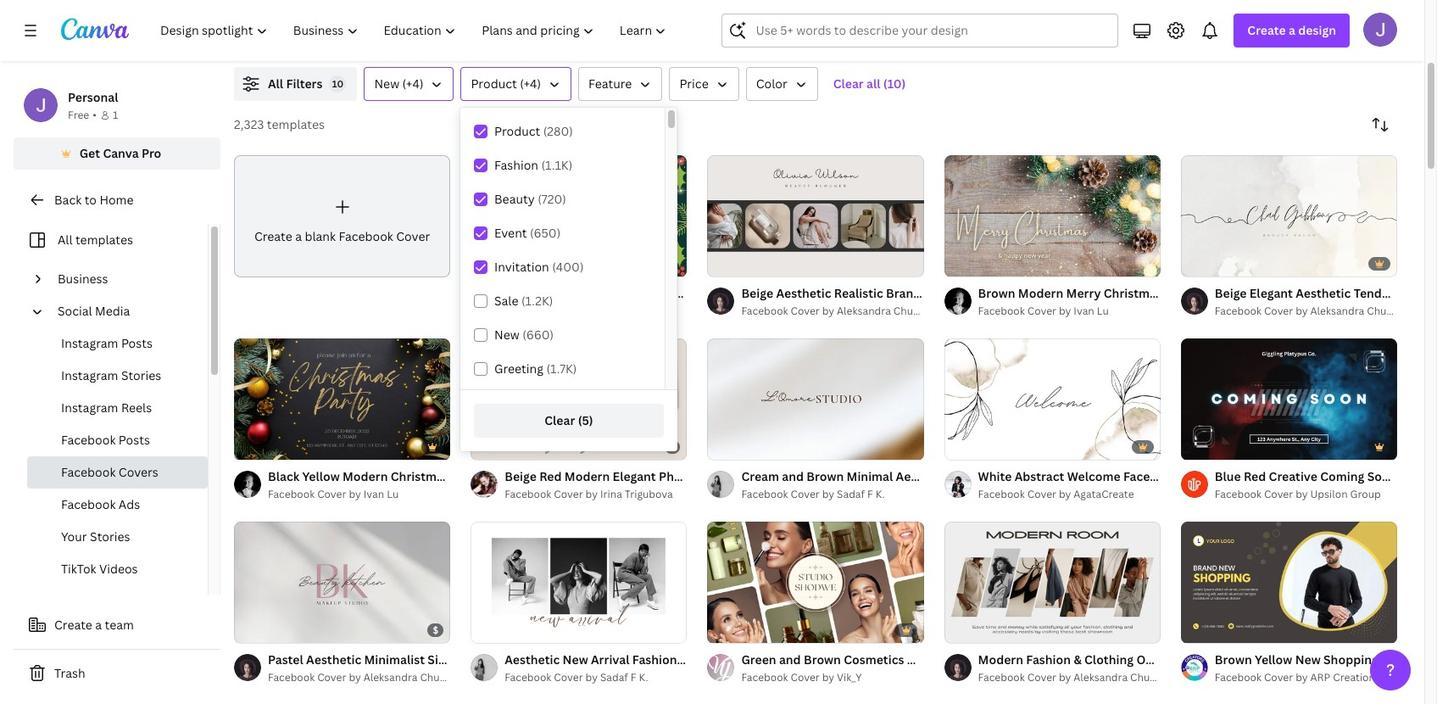 Task type: locate. For each thing, give the bounding box(es) containing it.
None search field
[[722, 14, 1119, 48]]

1 vertical spatial $
[[433, 623, 439, 636]]

create left team
[[54, 617, 92, 633]]

vik_y
[[837, 670, 863, 684]]

christmas for party
[[391, 468, 450, 484]]

filters
[[286, 76, 323, 92]]

aesthetic left arrival
[[505, 651, 560, 667]]

1 vertical spatial christmas
[[391, 468, 450, 484]]

brown inside brown yellow new shopping facebook  facebook cover by arp creation
[[1216, 651, 1253, 667]]

1 horizontal spatial facebook cover by ivan lu link
[[979, 303, 1161, 320]]

1 horizontal spatial christmas
[[1104, 285, 1163, 301]]

aesthetic new arrival fashion collage facebook cover image
[[471, 521, 688, 643]]

0 vertical spatial christmas
[[1104, 285, 1163, 301]]

product for product (+4)
[[471, 76, 517, 92]]

1 vertical spatial lu
[[387, 487, 399, 501]]

elegant
[[1250, 285, 1294, 301]]

create inside "dropdown button"
[[1248, 22, 1287, 38]]

0 horizontal spatial sadaf
[[601, 670, 629, 684]]

to
[[85, 192, 97, 208]]

0 horizontal spatial (+4)
[[403, 76, 424, 92]]

event
[[495, 225, 527, 241]]

2 horizontal spatial create
[[1248, 22, 1287, 38]]

new right '10'
[[375, 76, 400, 92]]

0 horizontal spatial aesthetic
[[505, 651, 560, 667]]

clear left "(5)"
[[545, 412, 575, 428]]

1 vertical spatial beauty
[[1397, 285, 1438, 301]]

1 vertical spatial clear
[[545, 412, 575, 428]]

1 (+4) from the left
[[403, 76, 424, 92]]

instagram down social media
[[61, 335, 118, 351]]

back to home link
[[14, 183, 221, 217]]

templates down back to home
[[75, 232, 133, 248]]

product (+4) button
[[461, 67, 572, 101]]

2 vertical spatial instagram
[[61, 400, 118, 416]]

beauty up event
[[495, 191, 535, 207]]

christmas right merry
[[1104, 285, 1163, 301]]

facebook cover by ivan lu link for modern
[[268, 486, 451, 503]]

Sort by button
[[1364, 108, 1398, 142]]

(+4)
[[403, 76, 424, 92], [520, 76, 541, 92]]

0 vertical spatial facebook cover by ivan lu link
[[979, 303, 1161, 320]]

a left the design
[[1290, 22, 1296, 38]]

1 vertical spatial stories
[[90, 529, 130, 545]]

brown modern merry christmas facebook cover facebook cover by ivan lu
[[979, 285, 1258, 318]]

yellow
[[302, 468, 340, 484], [1256, 651, 1293, 667]]

posts down reels
[[119, 432, 150, 448]]

lu inside black yellow modern christmas party facebook cover facebook cover by ivan lu
[[387, 487, 399, 501]]

event (650)
[[495, 225, 561, 241]]

0 horizontal spatial lu
[[387, 487, 399, 501]]

facebook cover by aleksandra chubar link for modern fashion & clothing online shop showroom facebook cover image
[[979, 669, 1167, 686]]

facebook cover by sadaf f k. link for aesthetic new arrival fashion collage facebook cover image
[[505, 669, 688, 686]]

1 vertical spatial a
[[295, 228, 302, 244]]

0 horizontal spatial all
[[58, 232, 73, 248]]

facebook cover by ivan lu link down merry
[[979, 303, 1161, 320]]

christmas inside "brown modern merry christmas facebook cover facebook cover by ivan lu"
[[1104, 285, 1163, 301]]

facebook cover by aleksandra chubar link for pastel aesthetic minimalist signature beauty brand facebook cover "image"
[[268, 669, 456, 686]]

0 vertical spatial clear
[[834, 76, 864, 92]]

tiktok
[[61, 561, 96, 577]]

fashion up beauty (720)
[[495, 157, 539, 173]]

a for design
[[1290, 22, 1296, 38]]

1 horizontal spatial aesthetic
[[1296, 285, 1352, 301]]

stories
[[121, 367, 161, 383], [90, 529, 130, 545]]

product up product (280) on the left top of page
[[471, 76, 517, 92]]

0 horizontal spatial modern
[[343, 468, 388, 484]]

templates
[[267, 116, 325, 132], [75, 232, 133, 248]]

facebo
[[1401, 468, 1438, 484]]

aesthetic
[[1296, 285, 1352, 301], [505, 651, 560, 667]]

1 vertical spatial product
[[495, 123, 541, 139]]

0 vertical spatial create
[[1248, 22, 1287, 38]]

facebook cover by ivan lu link for merry
[[979, 303, 1161, 320]]

0 vertical spatial k.
[[876, 487, 885, 501]]

color button
[[746, 67, 818, 101]]

1 horizontal spatial facebook cover by sadaf f k. link
[[742, 486, 924, 503]]

modern
[[1019, 285, 1064, 301], [343, 468, 388, 484]]

pastel aesthetic minimalist signature beauty brand facebook cover image
[[234, 521, 451, 643]]

1 vertical spatial k.
[[639, 670, 649, 684]]

product inside button
[[471, 76, 517, 92]]

cream and brown minimal aesthetic business name facebook cover image
[[708, 338, 924, 460]]

facebook cover by sadaf f k. link for cream and brown minimal aesthetic business name facebook cover image
[[742, 486, 924, 503]]

1 vertical spatial facebook cover by ivan lu link
[[268, 486, 451, 503]]

facebook cover by ivan lu link down black
[[268, 486, 451, 503]]

a for blank
[[295, 228, 302, 244]]

stories inside 'link'
[[90, 529, 130, 545]]

clear (5)
[[545, 412, 594, 428]]

white
[[979, 468, 1012, 484]]

1 vertical spatial instagram
[[61, 367, 118, 383]]

sadaf inside aesthetic new arrival fashion collage facebook cover facebook cover by sadaf f k.
[[601, 670, 629, 684]]

beauty
[[495, 191, 535, 207], [1397, 285, 1438, 301]]

2 instagram from the top
[[61, 367, 118, 383]]

(280)
[[544, 123, 573, 139]]

a inside the create a blank facebook cover element
[[295, 228, 302, 244]]

a
[[1290, 22, 1296, 38], [295, 228, 302, 244], [95, 617, 102, 633]]

by inside blue red creative coming soon facebo facebook cover by upsilon group
[[1296, 487, 1309, 501]]

0 horizontal spatial facebook cover by aleksandra chubar
[[268, 670, 456, 684]]

social media
[[58, 303, 130, 319]]

facebook cover by vik_y link
[[742, 669, 924, 686]]

a inside create a design "dropdown button"
[[1290, 22, 1296, 38]]

lu
[[1098, 304, 1110, 318], [387, 487, 399, 501]]

facebook cover by vik_y
[[742, 670, 863, 684]]

christmas inside black yellow modern christmas party facebook cover facebook cover by ivan lu
[[391, 468, 450, 484]]

facebook inside blue red creative coming soon facebo facebook cover by upsilon group
[[1216, 487, 1262, 501]]

0 horizontal spatial f
[[631, 670, 637, 684]]

a left team
[[95, 617, 102, 633]]

facebook cover by aleksandra chubar link for beige aesthetic realistic brand mood board film photo collage facebook cover
[[742, 303, 930, 320]]

new left (660) on the top left
[[495, 327, 520, 343]]

stories for your stories
[[90, 529, 130, 545]]

3 instagram from the top
[[61, 400, 118, 416]]

0 horizontal spatial beauty
[[495, 191, 535, 207]]

lu inside "brown modern merry christmas facebook cover facebook cover by ivan lu"
[[1098, 304, 1110, 318]]

green red yellow simple festive illustration christmas quote facebook cover image
[[471, 155, 688, 277]]

tiktok videos
[[61, 561, 138, 577]]

0 vertical spatial beauty
[[495, 191, 535, 207]]

blue red creative coming soon facebook cover image
[[1182, 338, 1398, 460]]

posts inside instagram posts link
[[121, 335, 153, 351]]

(+4) up product (280) on the left top of page
[[520, 76, 541, 92]]

Search search field
[[756, 14, 1108, 47]]

0 horizontal spatial facebook cover by sadaf f k. link
[[505, 669, 688, 686]]

1 vertical spatial f
[[631, 670, 637, 684]]

1 horizontal spatial templates
[[267, 116, 325, 132]]

facebook cover by aleksandra chubar for black yellow modern christmas party facebook cover
[[268, 670, 456, 684]]

instagram inside instagram stories link
[[61, 367, 118, 383]]

instagram up instagram reels
[[61, 367, 118, 383]]

stories down facebook ads link
[[90, 529, 130, 545]]

posts for facebook posts
[[119, 432, 150, 448]]

instagram reels
[[61, 400, 152, 416]]

1 vertical spatial templates
[[75, 232, 133, 248]]

abstract
[[1015, 468, 1065, 484]]

0 vertical spatial instagram
[[61, 335, 118, 351]]

create inside button
[[54, 617, 92, 633]]

0 vertical spatial facebook cover by sadaf f k. link
[[742, 486, 924, 503]]

0 horizontal spatial clear
[[545, 412, 575, 428]]

0 horizontal spatial fashion
[[495, 157, 539, 173]]

white abstract welcome facebook cover link
[[979, 467, 1217, 486]]

0 horizontal spatial a
[[95, 617, 102, 633]]

1 vertical spatial all
[[58, 232, 73, 248]]

0 horizontal spatial $
[[433, 623, 439, 636]]

beauty right tender
[[1397, 285, 1438, 301]]

christmas left party
[[391, 468, 450, 484]]

by inside white abstract welcome facebook cover facebook cover by agatacreate
[[1060, 487, 1072, 501]]

1 instagram from the top
[[61, 335, 118, 351]]

facebook cover by arp creation link
[[1216, 669, 1398, 686]]

beauty inside beige elegant aesthetic tender beauty facebook cover by aleksandra chubar
[[1397, 285, 1438, 301]]

social media link
[[51, 295, 198, 327]]

1 vertical spatial yellow
[[1256, 651, 1293, 667]]

clear left "all"
[[834, 76, 864, 92]]

a for team
[[95, 617, 102, 633]]

1 horizontal spatial fashion
[[633, 651, 677, 667]]

aesthetic inside beige elegant aesthetic tender beauty facebook cover by aleksandra chubar
[[1296, 285, 1352, 301]]

instagram inside instagram posts link
[[61, 335, 118, 351]]

invitation (400)
[[495, 259, 584, 275]]

facebook cover by aleksandra chubar for white abstract welcome facebook cover
[[979, 670, 1167, 684]]

1 horizontal spatial create
[[254, 228, 292, 244]]

group
[[1351, 487, 1382, 501]]

greeting (1.7k)
[[495, 361, 577, 377]]

0 vertical spatial templates
[[267, 116, 325, 132]]

a inside the create a team button
[[95, 617, 102, 633]]

create a team
[[54, 617, 134, 633]]

1 horizontal spatial yellow
[[1256, 651, 1293, 667]]

0 horizontal spatial create
[[54, 617, 92, 633]]

0 vertical spatial fashion
[[495, 157, 539, 173]]

0 vertical spatial a
[[1290, 22, 1296, 38]]

1 horizontal spatial brown
[[1216, 651, 1253, 667]]

0 vertical spatial $
[[670, 440, 676, 453]]

modern down black yellow modern christmas party facebook cover image
[[343, 468, 388, 484]]

1 horizontal spatial ivan
[[1074, 304, 1095, 318]]

facebook covers
[[61, 464, 158, 480]]

0 vertical spatial product
[[471, 76, 517, 92]]

0 horizontal spatial k.
[[639, 670, 649, 684]]

yellow inside brown yellow new shopping facebook  facebook cover by arp creation
[[1256, 651, 1293, 667]]

1 vertical spatial ivan
[[364, 487, 384, 501]]

reels
[[121, 400, 152, 416]]

brown
[[979, 285, 1016, 301], [1216, 651, 1253, 667]]

new up facebook cover by arp creation link
[[1296, 651, 1321, 667]]

posts inside the 'facebook posts' link
[[119, 432, 150, 448]]

0 vertical spatial posts
[[121, 335, 153, 351]]

0 horizontal spatial ivan
[[364, 487, 384, 501]]

0 vertical spatial stories
[[121, 367, 161, 383]]

back
[[54, 192, 82, 208]]

yellow inside black yellow modern christmas party facebook cover facebook cover by ivan lu
[[302, 468, 340, 484]]

0 vertical spatial brown
[[979, 285, 1016, 301]]

templates down all filters
[[267, 116, 325, 132]]

aleksandra for beige aesthetic realistic brand mood board film photo collage facebook cover
[[837, 304, 892, 318]]

(+4) down top level navigation 'element'
[[403, 76, 424, 92]]

1 vertical spatial fashion
[[633, 651, 677, 667]]

1 horizontal spatial beauty
[[1397, 285, 1438, 301]]

new inside aesthetic new arrival fashion collage facebook cover facebook cover by sadaf f k.
[[563, 651, 588, 667]]

fashion right arrival
[[633, 651, 677, 667]]

facebook cover by upsilon group link
[[1216, 486, 1398, 503]]

1 horizontal spatial modern
[[1019, 285, 1064, 301]]

1 vertical spatial brown
[[1216, 651, 1253, 667]]

1 vertical spatial facebook cover by sadaf f k. link
[[505, 669, 688, 686]]

2 (+4) from the left
[[520, 76, 541, 92]]

instagram posts
[[61, 335, 153, 351]]

create left blank
[[254, 228, 292, 244]]

1 horizontal spatial $
[[670, 440, 676, 453]]

instagram for instagram stories
[[61, 367, 118, 383]]

1 vertical spatial modern
[[343, 468, 388, 484]]

your
[[61, 529, 87, 545]]

0 vertical spatial f
[[868, 487, 874, 501]]

beige red modern elegant photo collage christmas facebook cover image
[[471, 338, 688, 460]]

1 horizontal spatial a
[[295, 228, 302, 244]]

k. inside aesthetic new arrival fashion collage facebook cover facebook cover by sadaf f k.
[[639, 670, 649, 684]]

2 horizontal spatial facebook cover by aleksandra chubar
[[979, 670, 1167, 684]]

clear for clear (5)
[[545, 412, 575, 428]]

chubar for beige aesthetic realistic brand mood board film photo collage facebook cover
[[894, 304, 930, 318]]

0 horizontal spatial templates
[[75, 232, 133, 248]]

0 vertical spatial all
[[268, 76, 283, 92]]

modern inside black yellow modern christmas party facebook cover facebook cover by ivan lu
[[343, 468, 388, 484]]

yellow for brown
[[1256, 651, 1293, 667]]

yellow for black
[[302, 468, 340, 484]]

black yellow modern christmas party facebook cover image
[[234, 338, 451, 460]]

all left filters
[[268, 76, 283, 92]]

posts
[[121, 335, 153, 351], [119, 432, 150, 448]]

ivan down merry
[[1074, 304, 1095, 318]]

facebook inside beige elegant aesthetic tender beauty facebook cover by aleksandra chubar
[[1216, 304, 1262, 318]]

product (+4)
[[471, 76, 541, 92]]

0 vertical spatial aesthetic
[[1296, 285, 1352, 301]]

1 vertical spatial posts
[[119, 432, 150, 448]]

•
[[93, 108, 97, 122]]

instagram
[[61, 335, 118, 351], [61, 367, 118, 383], [61, 400, 118, 416]]

1 vertical spatial sadaf
[[601, 670, 629, 684]]

facebook ads
[[61, 496, 140, 512]]

1 horizontal spatial clear
[[834, 76, 864, 92]]

0 horizontal spatial yellow
[[302, 468, 340, 484]]

yellow right black
[[302, 468, 340, 484]]

instagram inside instagram reels link
[[61, 400, 118, 416]]

2 vertical spatial create
[[54, 617, 92, 633]]

1 horizontal spatial all
[[268, 76, 283, 92]]

black
[[268, 468, 300, 484]]

posts down the social media link
[[121, 335, 153, 351]]

merry
[[1067, 285, 1102, 301]]

modern left merry
[[1019, 285, 1064, 301]]

0 vertical spatial yellow
[[302, 468, 340, 484]]

product up fashion (1.1k)
[[495, 123, 541, 139]]

1 horizontal spatial lu
[[1098, 304, 1110, 318]]

by inside brown yellow new shopping facebook  facebook cover by arp creation
[[1296, 670, 1309, 684]]

1 vertical spatial create
[[254, 228, 292, 244]]

yellow up facebook cover by arp creation link
[[1256, 651, 1293, 667]]

0 vertical spatial ivan
[[1074, 304, 1095, 318]]

aesthetic inside aesthetic new arrival fashion collage facebook cover facebook cover by sadaf f k.
[[505, 651, 560, 667]]

create left the design
[[1248, 22, 1287, 38]]

create a blank facebook cover link
[[234, 155, 451, 277]]

instagram for instagram posts
[[61, 335, 118, 351]]

facebook cover by luckpicture link
[[505, 303, 688, 320]]

red
[[1245, 468, 1267, 484]]

instagram up facebook posts on the left of page
[[61, 400, 118, 416]]

0 vertical spatial modern
[[1019, 285, 1064, 301]]

new left arrival
[[563, 651, 588, 667]]

facebook cover by irina trigubova link
[[505, 486, 688, 503]]

1 horizontal spatial sadaf
[[837, 487, 865, 501]]

(5)
[[578, 412, 594, 428]]

aesthetic left tender
[[1296, 285, 1352, 301]]

0 horizontal spatial brown
[[979, 285, 1016, 301]]

white abstract welcome facebook cover facebook cover by agatacreate
[[979, 468, 1217, 501]]

ivan down the black yellow modern christmas party facebook cover "link"
[[364, 487, 384, 501]]

10 filter options selected element
[[330, 76, 347, 92]]

lu down the black yellow modern christmas party facebook cover "link"
[[387, 487, 399, 501]]

create for create a blank facebook cover
[[254, 228, 292, 244]]

$ for trigubova
[[670, 440, 676, 453]]

all down back
[[58, 232, 73, 248]]

beauty (720)
[[495, 191, 567, 207]]

by inside beige elegant aesthetic tender beauty facebook cover by aleksandra chubar
[[1296, 304, 1309, 318]]

by
[[586, 304, 598, 318], [823, 304, 835, 318], [1060, 304, 1072, 318], [1296, 304, 1309, 318], [349, 487, 361, 501], [586, 487, 598, 501], [823, 487, 835, 501], [1060, 487, 1072, 501], [1296, 487, 1309, 501], [349, 670, 361, 684], [586, 670, 598, 684], [823, 670, 835, 684], [1060, 670, 1072, 684], [1296, 670, 1309, 684]]

0 horizontal spatial christmas
[[391, 468, 450, 484]]

2 horizontal spatial a
[[1290, 22, 1296, 38]]

1 horizontal spatial (+4)
[[520, 76, 541, 92]]

2 vertical spatial a
[[95, 617, 102, 633]]

all filters
[[268, 76, 323, 92]]

social
[[58, 303, 92, 319]]

0 vertical spatial lu
[[1098, 304, 1110, 318]]

1 horizontal spatial k.
[[876, 487, 885, 501]]

0 horizontal spatial facebook cover by ivan lu link
[[268, 486, 451, 503]]

new (+4)
[[375, 76, 424, 92]]

(720)
[[538, 191, 567, 207]]

stories up reels
[[121, 367, 161, 383]]

a left blank
[[295, 228, 302, 244]]

ivan inside black yellow modern christmas party facebook cover facebook cover by ivan lu
[[364, 487, 384, 501]]

$
[[670, 440, 676, 453], [433, 623, 439, 636]]

brown inside "brown modern merry christmas facebook cover facebook cover by ivan lu"
[[979, 285, 1016, 301]]

party
[[452, 468, 483, 484]]

1 vertical spatial aesthetic
[[505, 651, 560, 667]]

10
[[332, 77, 344, 90]]

lu down brown modern merry christmas facebook cover link
[[1098, 304, 1110, 318]]



Task type: describe. For each thing, give the bounding box(es) containing it.
by inside aesthetic new arrival fashion collage facebook cover facebook cover by sadaf f k.
[[586, 670, 598, 684]]

clear (5) button
[[474, 404, 664, 438]]

brown yellow new shopping facebook cover image
[[1182, 521, 1398, 643]]

templates for all templates
[[75, 232, 133, 248]]

your stories link
[[27, 521, 208, 553]]

home
[[100, 192, 134, 208]]

clear for clear all (10)
[[834, 76, 864, 92]]

blue red creative coming soon facebo facebook cover by upsilon group
[[1216, 468, 1438, 501]]

all templates link
[[24, 224, 198, 256]]

brown modern merry christmas facebook cover image
[[945, 155, 1161, 277]]

design
[[1299, 22, 1337, 38]]

sale (1.2k)
[[495, 293, 553, 309]]

top level navigation element
[[149, 14, 682, 48]]

fashion inside aesthetic new arrival fashion collage facebook cover facebook cover by sadaf f k.
[[633, 651, 677, 667]]

facebook cover by agatacreate link
[[979, 486, 1161, 503]]

by inside black yellow modern christmas party facebook cover facebook cover by ivan lu
[[349, 487, 361, 501]]

price button
[[670, 67, 739, 101]]

get canva pro button
[[14, 137, 221, 170]]

beige aesthetic realistic brand mood board film photo collage facebook cover image
[[708, 155, 924, 277]]

(1.1k)
[[542, 157, 573, 173]]

new (660)
[[495, 327, 554, 343]]

all for all templates
[[58, 232, 73, 248]]

new inside button
[[375, 76, 400, 92]]

free •
[[68, 108, 97, 122]]

clear all (10) button
[[825, 67, 915, 101]]

trash link
[[14, 657, 221, 691]]

cover inside brown yellow new shopping facebook  facebook cover by arp creation
[[1265, 670, 1294, 684]]

(10)
[[884, 76, 906, 92]]

christmas for facebook
[[1104, 285, 1163, 301]]

cover inside blue red creative coming soon facebo facebook cover by upsilon group
[[1265, 487, 1294, 501]]

beige elegant aesthetic tender beauty salon facebook cover image
[[1182, 155, 1398, 277]]

personal
[[68, 89, 118, 105]]

tiktok videos link
[[27, 553, 208, 585]]

1 horizontal spatial f
[[868, 487, 874, 501]]

arp
[[1311, 670, 1331, 684]]

create for create a design
[[1248, 22, 1287, 38]]

create a team button
[[14, 608, 221, 642]]

shopping
[[1324, 651, 1379, 667]]

product for product (280)
[[495, 123, 541, 139]]

aleksandra for pastel aesthetic minimalist signature beauty brand facebook cover "image"
[[364, 670, 418, 684]]

(650)
[[530, 225, 561, 241]]

instagram for instagram reels
[[61, 400, 118, 416]]

new inside brown yellow new shopping facebook  facebook cover by arp creation
[[1296, 651, 1321, 667]]

facebook posts
[[61, 432, 150, 448]]

arrival
[[591, 651, 630, 667]]

beige elegant aesthetic tender beauty facebook cover by aleksandra chubar
[[1216, 285, 1438, 318]]

modern fashion & clothing online shop showroom facebook cover image
[[945, 521, 1161, 643]]

instagram stories
[[61, 367, 161, 383]]

brown for brown yellow new shopping facebook 
[[1216, 651, 1253, 667]]

modern inside "brown modern merry christmas facebook cover facebook cover by ivan lu"
[[1019, 285, 1064, 301]]

invitation
[[495, 259, 550, 275]]

covers
[[119, 464, 158, 480]]

facebook posts link
[[27, 424, 208, 456]]

canva
[[103, 145, 139, 161]]

(400)
[[552, 259, 584, 275]]

cover inside beige elegant aesthetic tender beauty facebook cover by aleksandra chubar
[[1265, 304, 1294, 318]]

facebook ads link
[[27, 489, 208, 521]]

pro
[[142, 145, 161, 161]]

facebook cover by aleksandra chubar link for beige elegant aesthetic tender beauty salon facebook cover image on the right top of page
[[1216, 303, 1404, 320]]

brown yellow new shopping facebook  facebook cover by arp creation
[[1216, 651, 1438, 684]]

facebook cover by sadaf f k.
[[742, 487, 885, 501]]

(+4) for product (+4)
[[520, 76, 541, 92]]

aleksandra inside beige elegant aesthetic tender beauty facebook cover by aleksandra chubar
[[1311, 304, 1365, 318]]

instagram stories link
[[27, 360, 208, 392]]

f inside aesthetic new arrival fashion collage facebook cover facebook cover by sadaf f k.
[[631, 670, 637, 684]]

create a design button
[[1235, 14, 1351, 48]]

by inside "brown modern merry christmas facebook cover facebook cover by ivan lu"
[[1060, 304, 1072, 318]]

blue red creative coming soon facebo link
[[1216, 467, 1438, 486]]

create a design
[[1248, 22, 1337, 38]]

tender
[[1355, 285, 1395, 301]]

upsilon
[[1311, 487, 1349, 501]]

facebook cover by irina trigubova
[[505, 487, 673, 501]]

brown for brown modern merry christmas facebook cover
[[979, 285, 1016, 301]]

all for all filters
[[268, 76, 283, 92]]

media
[[95, 303, 130, 319]]

white abstract welcome facebook cover image
[[945, 338, 1161, 460]]

black yellow modern christmas party facebook cover facebook cover by ivan lu
[[268, 468, 579, 501]]

chubar for modern fashion & clothing online shop showroom facebook cover image
[[1131, 670, 1167, 684]]

1 horizontal spatial facebook cover by aleksandra chubar
[[742, 304, 930, 318]]

create a blank facebook cover
[[254, 228, 430, 244]]

facebook cover by luckpicture
[[505, 304, 659, 318]]

posts for instagram posts
[[121, 335, 153, 351]]

2,323 templates
[[234, 116, 325, 132]]

jacob simon image
[[1364, 13, 1398, 47]]

price
[[680, 76, 709, 92]]

$ for chubar
[[433, 623, 439, 636]]

business link
[[51, 263, 198, 295]]

aleksandra for modern fashion & clothing online shop showroom facebook cover image
[[1074, 670, 1128, 684]]

videos
[[99, 561, 138, 577]]

new (+4) button
[[364, 67, 454, 101]]

clear all (10)
[[834, 76, 906, 92]]

green and brown cosmetics beauty store photo collage facebook cover image
[[708, 521, 924, 643]]

product (280)
[[495, 123, 573, 139]]

back to home
[[54, 192, 134, 208]]

luckpicture
[[601, 304, 659, 318]]

irina
[[601, 487, 623, 501]]

(+4) for new (+4)
[[403, 76, 424, 92]]

create a blank facebook cover element
[[234, 155, 451, 277]]

ivan inside "brown modern merry christmas facebook cover facebook cover by ivan lu"
[[1074, 304, 1095, 318]]

brown yellow new shopping facebook link
[[1216, 650, 1438, 669]]

instagram reels link
[[27, 392, 208, 424]]

get
[[79, 145, 100, 161]]

blue
[[1216, 468, 1242, 484]]

0 vertical spatial sadaf
[[837, 487, 865, 501]]

collage
[[680, 651, 723, 667]]

ads
[[119, 496, 140, 512]]

beige
[[1216, 285, 1248, 301]]

create for create a team
[[54, 617, 92, 633]]

creation
[[1334, 670, 1376, 684]]

aesthetic new arrival fashion collage facebook cover link
[[505, 650, 819, 669]]

chubar for pastel aesthetic minimalist signature beauty brand facebook cover "image"
[[420, 670, 456, 684]]

stories for instagram stories
[[121, 367, 161, 383]]

feature
[[589, 76, 632, 92]]

all
[[867, 76, 881, 92]]

trigubova
[[625, 487, 673, 501]]

2,323
[[234, 116, 264, 132]]

coming
[[1321, 468, 1365, 484]]

sale
[[495, 293, 519, 309]]

welcome
[[1068, 468, 1121, 484]]

chubar inside beige elegant aesthetic tender beauty facebook cover by aleksandra chubar
[[1368, 304, 1404, 318]]

templates for 2,323 templates
[[267, 116, 325, 132]]



Task type: vqa. For each thing, say whether or not it's contained in the screenshot.
"People" associated with People (1)
no



